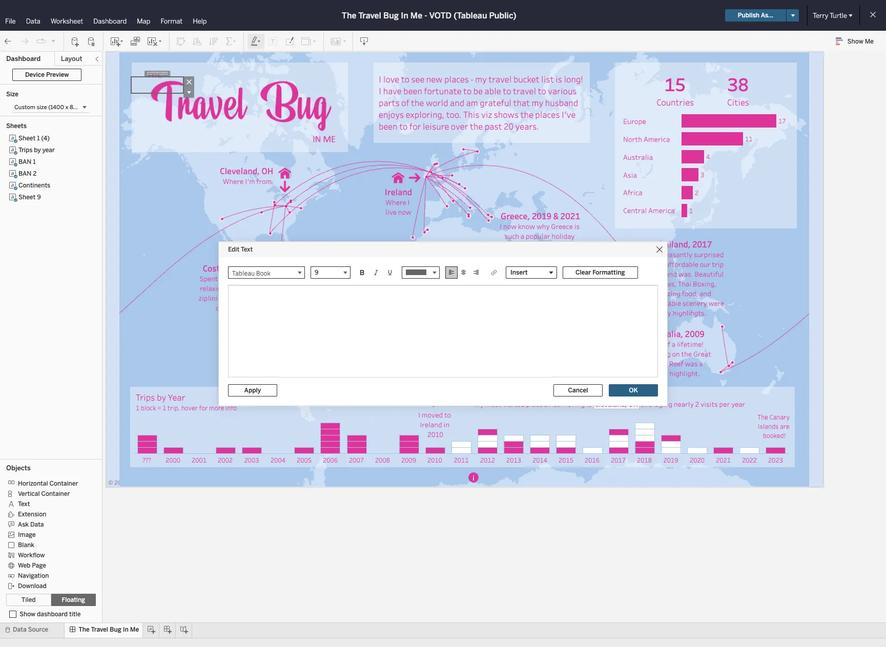 Task type: vqa. For each thing, say whether or not it's contained in the screenshot.
Recent Activity heading
no



Task type: locate. For each thing, give the bounding box(es) containing it.
2014, Year. Press Space to toggle selection. Press Escape to go back to the left margin. Use arrow keys to navigate headers text field
[[527, 454, 553, 473]]

by for year
[[157, 392, 166, 403]]

1 vertical spatial on
[[673, 350, 680, 359]]

bug for the travel bug in me - votd (tableau public)
[[384, 11, 399, 20]]

on inside costa rica, 2015 spent our honeymoon relaxing on the beach, ziplining, and checking out wildlife.
[[227, 284, 235, 293]]

in for the travel bug in me
[[123, 627, 129, 634]]

© left 2023
[[108, 480, 113, 487]]

1 horizontal spatial now
[[504, 222, 517, 231]]

2
[[33, 170, 37, 177], [696, 400, 700, 409]]

&
[[554, 211, 559, 222]]

by left how
[[642, 260, 650, 269]]

costa
[[203, 263, 225, 274]]

0 horizontal spatial 2
[[33, 170, 37, 177]]

clear sheet image
[[147, 36, 163, 46]]

2 vertical spatial data
[[13, 627, 26, 634]]

is inside greece, 2019 & 2021 i now know why greece is such a popular holiday destination for europeans. stunning beaches with warm turqoise water, delicious fresh food, and friendly locals.
[[575, 222, 580, 231]]

to left get on the right
[[441, 251, 448, 260]]

2 horizontal spatial by
[[642, 260, 650, 269]]

0 vertical spatial in
[[446, 290, 451, 299]]

i inside cleveland, oh where i'm from ireland where i live now
[[408, 198, 410, 207]]

workflow option
[[6, 550, 88, 561]]

year right the per
[[732, 400, 746, 409]]

from
[[257, 177, 272, 186], [469, 251, 485, 260]]

1 left (4)
[[37, 135, 40, 142]]

well.
[[491, 378, 506, 387]]

our down rica, on the left top of page
[[220, 274, 230, 284]]

show labels image
[[268, 36, 279, 46]]

vertical container
[[18, 491, 70, 498]]

show/hide cards image
[[330, 36, 347, 46]]

1 vertical spatial oh
[[629, 400, 639, 409]]

sheet left 9
[[18, 194, 36, 201]]

1 vertical spatial now
[[504, 222, 517, 231]]

too.
[[447, 108, 462, 120]]

was up how
[[646, 250, 658, 260]]

1 sheet from the top
[[18, 135, 36, 142]]

1 vertical spatial 2
[[696, 400, 700, 409]]

votd
[[430, 11, 452, 20]]

0 horizontal spatial see
[[412, 73, 425, 85]]

0 horizontal spatial from
[[257, 177, 272, 186]]

1 vertical spatial of
[[664, 340, 671, 349]]

1 down the trips by year
[[33, 158, 36, 166]]

to left the thailand
[[642, 270, 649, 279]]

container down the horizontal container at the left bottom of the page
[[41, 491, 70, 498]]

shows
[[494, 108, 519, 120]]

0 horizontal spatial was
[[646, 250, 658, 260]]

marrakech.
[[453, 290, 488, 299]]

web page option
[[6, 561, 88, 571]]

sheet for sheet 1 (4)
[[18, 135, 36, 142]]

application containing i love to see new places - my travel bucket list is long! i have been fortunate to be able to travel to various parts of the world and am grateful that my husband enjoys exploring, too. this viz shows the places i've been to for leisure over the past 20 years.
[[94, 51, 886, 622]]

hover
[[181, 404, 198, 412]]

1 vertical spatial ireland
[[420, 421, 443, 430]]

container for vertical container
[[41, 491, 70, 498]]

- left votd
[[425, 11, 428, 20]]

0 horizontal spatial of
[[402, 97, 410, 108]]

ban
[[18, 158, 32, 166], [18, 170, 32, 177]]

lifetime!
[[678, 340, 704, 349]]

surprised
[[694, 250, 724, 260]]

by inside list box
[[34, 147, 41, 154]]

trips for year
[[18, 147, 33, 154]]

such
[[505, 232, 520, 241]]

parts
[[379, 97, 400, 108]]

places right new
[[445, 73, 469, 85]]

trips inside list box
[[18, 147, 33, 154]]

on right the relaxing
[[227, 284, 235, 293]]

replay animation image right the redo icon
[[36, 36, 46, 46]]

1 vertical spatial see
[[430, 378, 441, 387]]

0 horizontal spatial text
[[18, 501, 30, 508]]

of down australia, in the bottom of the page
[[664, 340, 671, 349]]

1 vertical spatial for
[[536, 242, 545, 251]]

data down extension
[[30, 522, 44, 529]]

0 vertical spatial where
[[223, 177, 244, 186]]

is right moving
[[587, 400, 592, 409]]

1 vertical spatial data
[[30, 522, 44, 529]]

0 vertical spatial the
[[342, 11, 357, 20]]

image image
[[94, 52, 132, 488], [798, 52, 836, 488], [124, 62, 359, 157], [279, 167, 291, 180], [392, 171, 405, 184], [408, 172, 421, 184], [279, 180, 291, 193], [427, 395, 440, 408]]

2021, Year. Press Space to toggle selection. Press Escape to go back to the left margin. Use arrow keys to navigate headers text field
[[711, 454, 737, 473]]

1 vertical spatial in
[[123, 627, 129, 634]]

ban up ban 2
[[18, 158, 32, 166]]

for inside the trips by year 1 block = 1 trip, hover for more info
[[199, 404, 208, 412]]

2 vertical spatial me
[[130, 627, 139, 634]]

been down parts
[[379, 120, 398, 132]]

and down seeing
[[478, 270, 490, 279]]

0 vertical spatial been
[[404, 85, 423, 97]]

container for horizontal container
[[49, 480, 78, 488]]

show for show dashboard title
[[19, 611, 35, 619]]

1 vertical spatial been
[[379, 120, 398, 132]]

ireland inside cleveland, oh where i'm from ireland where i live now
[[385, 186, 413, 197]]

desert
[[455, 270, 477, 279]]

container inside option
[[41, 491, 70, 498]]

fortunate
[[424, 85, 462, 97]]

2 sheet from the top
[[18, 194, 36, 201]]

1 vertical spatial trip
[[651, 340, 663, 349]]

from inside cleveland, oh where i'm from ireland where i live now
[[257, 177, 272, 186]]

see left new
[[412, 73, 425, 85]]

highlight image
[[250, 36, 262, 46]]

data inside ask data option
[[30, 522, 44, 529]]

0 vertical spatial this
[[464, 108, 480, 120]]

ireland down moved
[[420, 421, 443, 430]]

1 horizontal spatial 2
[[696, 400, 700, 409]]

0 horizontal spatial travel
[[91, 627, 108, 634]]

this left the viz
[[464, 108, 480, 120]]

blank option
[[6, 540, 88, 550]]

1 horizontal spatial the
[[342, 11, 357, 20]]

remove from dashboard image
[[184, 76, 194, 87]]

the for the travel bug in me - votd (tableau public)
[[342, 11, 357, 20]]

2019, Year. Press Space to toggle selection. Press Escape to go back to the left margin. Use arrow keys to navigate headers text field
[[658, 454, 685, 473]]

0 vertical spatial on
[[227, 284, 235, 293]]

was
[[646, 250, 658, 260], [685, 360, 698, 369]]

sort ascending image
[[192, 36, 203, 46]]

map element
[[106, 52, 824, 487]]

2015, Year. Press Space to toggle selection. Press Escape to go back to the left margin. Use arrow keys to navigate headers text field
[[553, 454, 580, 473]]

0 horizontal spatial replay animation image
[[36, 36, 46, 46]]

1 horizontal spatial where
[[386, 198, 407, 207]]

0 vertical spatial from
[[257, 177, 272, 186]]

edit text
[[228, 246, 253, 253]]

0 vertical spatial travel
[[359, 11, 382, 20]]

thailand
[[650, 270, 678, 279]]

2016, Year. Press Space to toggle selection. Press Escape to go back to the left margin. Use arrow keys to navigate headers text field
[[580, 454, 606, 473]]

square
[[422, 290, 444, 299]]

was up highlight.
[[685, 360, 698, 369]]

in inside morocco, 2012 easy to get to from europe. loved seeing the sahara desert and the jemaa el-fnaa square in marrakech.
[[446, 290, 451, 299]]

see inside , although many companies include more than this. this has allowed me to visit home but still see other places as well.
[[430, 378, 441, 387]]

redo image
[[19, 36, 30, 46]]

beautiful
[[695, 270, 724, 279]]

i inside i moved to ireland in 2010
[[419, 411, 421, 420]]

is down 2021
[[575, 222, 580, 231]]

2017, Year. Press Space to toggle selection. Press Escape to go back to the left margin. Use arrow keys to navigate headers text field
[[606, 454, 632, 473]]

1 vertical spatial sheet
[[18, 194, 36, 201]]

was inside australia, 2009 a trip of a lifetime! snorkeling on the great barrief reef was a major highlight.
[[685, 360, 698, 369]]

the down the 'lifetime!'
[[682, 350, 692, 359]]

to right love
[[401, 73, 410, 85]]

loved
[[447, 260, 466, 270]]

navigation option
[[6, 571, 88, 581]]

key
[[661, 309, 672, 318]]

a down australia, in the bottom of the page
[[672, 340, 676, 349]]

publish as... button
[[726, 9, 787, 22]]

2002, Year. Press Space to toggle selection. Press Escape to go back to the left margin. Use arrow keys to navigate headers text field
[[212, 454, 238, 473]]

by up "="
[[157, 392, 166, 403]]

0 horizontal spatial more
[[209, 404, 224, 412]]

turtle
[[830, 12, 848, 19]]

1 horizontal spatial trips
[[136, 392, 155, 403]]

fresh
[[531, 271, 548, 280]]

continents
[[18, 182, 50, 189]]

1 vertical spatial trips
[[136, 392, 155, 403]]

2 left visits
[[696, 400, 700, 409]]

on up reef
[[673, 350, 680, 359]]

cleveland,
[[220, 166, 260, 176], [595, 400, 628, 409]]

1 vertical spatial a
[[672, 340, 676, 349]]

leisure
[[423, 120, 450, 132]]

container
[[49, 480, 78, 488], [41, 491, 70, 498]]

data left the source
[[13, 627, 26, 634]]

0 vertical spatial see
[[412, 73, 425, 85]]

text down vertical
[[18, 501, 30, 508]]

0 horizontal spatial ©
[[108, 480, 113, 487]]

2 horizontal spatial the
[[758, 413, 769, 422]]

trip up beautiful
[[713, 260, 724, 269]]

0 vertical spatial oh
[[262, 166, 274, 176]]

1 vertical spatial where
[[386, 198, 407, 207]]

more up but at the bottom
[[407, 368, 423, 377]]

trips up block
[[136, 392, 155, 403]]

2 vertical spatial a
[[700, 360, 703, 369]]

list box
[[6, 133, 96, 456]]

1 horizontal spatial more
[[407, 368, 423, 377]]

marks. press enter to open the view data window.. use arrow keys to navigate data visualization elements. image
[[106, 52, 824, 488], [646, 71, 705, 108], [709, 71, 768, 108], [682, 112, 794, 220], [134, 417, 789, 454]]

food, inside thailand, 2017 i was pleasantly surprised by how affordable our trip to thailand was. beautiful beaches, thai boxing, amazing food, and unbelievable scenery were key highlihgts.
[[683, 289, 699, 299]]

container inside option
[[49, 480, 78, 488]]

2 vertical spatial is
[[587, 400, 592, 409]]

cleveland, down ok button on the bottom of page
[[595, 400, 628, 409]]

the
[[411, 97, 424, 108], [521, 108, 534, 120], [470, 120, 483, 132], [420, 270, 430, 279], [426, 280, 437, 289], [236, 284, 247, 293], [682, 350, 692, 359]]

2006, Year. Press Space to toggle selection. Press Escape to go back to the left margin. Use arrow keys to navigate headers text field
[[317, 454, 344, 473]]

replay animation image left new data source image
[[50, 38, 56, 44]]

am
[[467, 97, 478, 108]]

1 horizontal spatial on
[[673, 350, 680, 359]]

0 vertical spatial year
[[42, 147, 55, 154]]

from up seeing
[[469, 251, 485, 260]]

affordable
[[666, 260, 699, 269]]

a inside greece, 2019 & 2021 i now know why greece is such a popular holiday destination for europeans. stunning beaches with warm turqoise water, delicious fresh food, and friendly locals.
[[521, 232, 525, 241]]

a down the great
[[700, 360, 703, 369]]

to left be
[[464, 85, 472, 97]]

in down the jemaa
[[446, 290, 451, 299]]

replay animation image
[[36, 36, 46, 46], [50, 38, 56, 44]]

0 horizontal spatial travel
[[489, 73, 512, 85]]

of inside australia, 2009 a trip of a lifetime! snorkeling on the great barrief reef was a major highlight.
[[664, 340, 671, 349]]

and down water,
[[567, 271, 578, 280]]

0 horizontal spatial ireland
[[385, 186, 413, 197]]

my right that
[[532, 97, 544, 108]]

2005, Year. Press Space to toggle selection. Press Escape to go back to the left margin. Use arrow keys to navigate headers text field
[[291, 454, 317, 473]]

2015
[[247, 263, 267, 274]]

show inside button
[[848, 38, 864, 45]]

to down companies
[[362, 378, 369, 387]]

beaches
[[534, 251, 560, 261]]

Africa, Continent. Press Space to toggle selection. Press Escape to go back to the left margin. Use arrow keys to navigate headers text field
[[621, 184, 682, 202]]

travel left list
[[513, 85, 537, 97]]

by down sheet 1 (4)
[[34, 147, 41, 154]]

food, up locals.
[[549, 271, 565, 280]]

1 horizontal spatial show
[[848, 38, 864, 45]]

cleveland, inside my most-visited place since moving is cleveland, oh averaging nearly 2 visits per year
[[595, 400, 628, 409]]

by inside the trips by year 1 block = 1 trip, hover for more info
[[157, 392, 166, 403]]

2 up continents
[[33, 170, 37, 177]]

0 vertical spatial more
[[407, 368, 423, 377]]

1 vertical spatial ban
[[18, 170, 32, 177]]

my
[[474, 400, 484, 409]]

checking
[[242, 294, 270, 303]]

blank
[[18, 542, 34, 549]]

from right i'm
[[257, 177, 272, 186]]

my up am
[[475, 73, 487, 85]]

this down ,
[[456, 368, 469, 377]]

other
[[442, 378, 459, 387]]

collapse image
[[94, 56, 100, 62]]

booked!
[[764, 432, 786, 440]]

2 ban from the top
[[18, 170, 32, 177]]

reef
[[670, 360, 684, 369]]

pause auto updates image
[[87, 36, 97, 46]]

edit
[[228, 246, 240, 253]]

0 horizontal spatial show
[[19, 611, 35, 619]]

0 vertical spatial text
[[241, 246, 253, 253]]

-
[[425, 11, 428, 20], [471, 73, 474, 85]]

el-
[[460, 280, 468, 289]]

info
[[226, 404, 237, 412]]

now inside greece, 2019 & 2021 i now know why greece is such a popular holiday destination for europeans. stunning beaches with warm turqoise water, delicious fresh food, and friendly locals.
[[504, 222, 517, 231]]

greece, 2019 & 2021 i now know why greece is such a popular holiday destination for europeans. stunning beaches with warm turqoise water, delicious fresh food, and friendly locals.
[[498, 211, 584, 290]]

still
[[416, 378, 429, 387]]

for
[[410, 120, 421, 132], [536, 242, 545, 251], [199, 404, 208, 412]]

0 vertical spatial of
[[402, 97, 410, 108]]

2022, Year. Press Space to toggle selection. Press Escape to go back to the left margin. Use arrow keys to navigate headers text field
[[737, 454, 763, 473]]

public)
[[490, 11, 517, 20]]

0 horizontal spatial me
[[130, 627, 139, 634]]

in up 2010, year. press space to toggle selection. press escape to go back to the left margin. use arrow keys to navigate headers text box
[[444, 421, 450, 430]]

1 vertical spatial cleveland,
[[595, 400, 628, 409]]

of right parts
[[402, 97, 410, 108]]

a
[[521, 232, 525, 241], [672, 340, 676, 349], [700, 360, 703, 369]]

now right live
[[398, 207, 412, 217]]

the right 'over'
[[470, 120, 483, 132]]

2023, Year. Press Space to toggle selection. Press Escape to go back to the left margin. Use arrow keys to navigate headers text field
[[763, 454, 789, 473]]

wildlife.
[[228, 304, 254, 313]]

my most-visited place since moving is cleveland, oh averaging nearly 2 visits per year
[[474, 400, 746, 409]]

dashboard up new worksheet image
[[93, 17, 127, 25]]

0 horizontal spatial cleveland,
[[220, 166, 260, 176]]

0 vertical spatial for
[[410, 120, 421, 132]]

1 vertical spatial year
[[732, 400, 746, 409]]

1 vertical spatial more
[[209, 404, 224, 412]]

1 vertical spatial travel
[[91, 627, 108, 634]]

trips inside the trips by year 1 block = 1 trip, hover for more info
[[136, 392, 155, 403]]

was inside thailand, 2017 i was pleasantly surprised by how affordable our trip to thailand was. beautiful beaches, thai boxing, amazing food, and unbelievable scenery were key highlihgts.
[[646, 250, 658, 260]]

1 horizontal spatial is
[[575, 222, 580, 231]]

be
[[474, 85, 483, 97]]

ask data option
[[6, 520, 88, 530]]

and left am
[[450, 97, 465, 108]]

objects list box
[[6, 475, 96, 591]]

travel up 'grateful'
[[489, 73, 512, 85]]

1 vertical spatial me
[[866, 38, 874, 45]]

for down popular
[[536, 242, 545, 251]]

sort descending image
[[209, 36, 219, 46]]

0 horizontal spatial by
[[34, 147, 41, 154]]

oh
[[262, 166, 274, 176], [629, 400, 639, 409]]

© right the mapbox
[[153, 480, 158, 487]]

unbelievable
[[642, 299, 682, 308]]

for left leisure
[[410, 120, 421, 132]]

(4)
[[41, 135, 50, 142]]

list box containing sheet 1 (4)
[[6, 133, 96, 456]]

see down than at left
[[430, 378, 441, 387]]

show for show me
[[848, 38, 864, 45]]

this inside 'i love to see new places - my travel bucket list is long! i have been fortunate to be able to travel to various parts of the world and am grateful that my husband enjoys exploring, too. this viz shows the places i've been to for leisure over the past 20 years.'
[[464, 108, 480, 120]]

0 vertical spatial is
[[556, 73, 563, 85]]

new data source image
[[70, 36, 81, 46]]

me for the travel bug in me - votd (tableau public)
[[411, 11, 423, 20]]

most-
[[485, 400, 504, 409]]

where left i'm
[[223, 177, 244, 186]]

data for data source
[[13, 627, 26, 634]]

1 ban from the top
[[18, 158, 32, 166]]

0 vertical spatial me
[[411, 11, 423, 20]]

1 horizontal spatial our
[[701, 260, 711, 269]]

0 horizontal spatial the
[[79, 627, 90, 634]]

trip right a
[[651, 340, 663, 349]]

2004, Year. Press Space to toggle selection. Press Escape to go back to the left margin. Use arrow keys to navigate headers text field
[[265, 454, 291, 473]]

0 vertical spatial cleveland,
[[220, 166, 260, 176]]

2003, Year. Press Space to toggle selection. Press Escape to go back to the left margin. Use arrow keys to navigate headers text field
[[238, 454, 265, 473]]

to right get on the right
[[461, 251, 468, 260]]

2 vertical spatial the
[[79, 627, 90, 634]]

container up vertical container option
[[49, 480, 78, 488]]

1 vertical spatial container
[[41, 491, 70, 498]]

Central America, Continent. Press Space to toggle selection. Press Escape to go back to the left margin. Use arrow keys to navigate headers text field
[[621, 202, 682, 220]]

and inside morocco, 2012 easy to get to from europe. loved seeing the sahara desert and the jemaa el-fnaa square in marrakech.
[[478, 270, 490, 279]]

and down boxing,
[[700, 289, 712, 299]]

the inside australia, 2009 a trip of a lifetime! snorkeling on the great barrief reef was a major highlight.
[[682, 350, 692, 359]]

device preview
[[25, 71, 69, 78]]

dashboard
[[93, 17, 127, 25], [6, 55, 41, 63]]

1 vertical spatial bug
[[110, 627, 121, 634]]

trips up ban 1 on the left of the page
[[18, 147, 33, 154]]

format workbook image
[[285, 36, 295, 46]]

extension option
[[6, 509, 88, 520]]

1 left block
[[136, 404, 140, 412]]

more left info
[[209, 404, 224, 412]]

0 horizontal spatial trip
[[651, 340, 663, 349]]

formatting
[[593, 269, 625, 276]]

our down the surprised
[[701, 260, 711, 269]]

this
[[464, 108, 480, 120], [456, 368, 469, 377]]

1 vertical spatial text
[[18, 501, 30, 508]]

2 © from the left
[[153, 480, 158, 487]]

the down europe.
[[420, 270, 430, 279]]

2009, Year. Press Space to toggle selection. Press Escape to go back to the left margin. Use arrow keys to navigate headers text field
[[396, 454, 422, 473]]

the inside the canary islands are booked!
[[758, 413, 769, 422]]

my
[[475, 73, 487, 85], [532, 97, 544, 108]]

cleveland, up i'm
[[220, 166, 260, 176]]

1 horizontal spatial text
[[241, 246, 253, 253]]

for right hover
[[199, 404, 208, 412]]

a right such
[[521, 232, 525, 241]]

to right moved
[[445, 411, 451, 420]]

year down (4)
[[42, 147, 55, 154]]

the right shows
[[521, 108, 534, 120]]

0 vertical spatial -
[[425, 11, 428, 20]]

2019
[[532, 211, 552, 222]]

download image
[[360, 36, 370, 46]]

trip inside australia, 2009 a trip of a lifetime! snorkeling on the great barrief reef was a major highlight.
[[651, 340, 663, 349]]

1 vertical spatial this
[[456, 368, 469, 377]]

1 vertical spatial -
[[471, 73, 474, 85]]

food, up scenery
[[683, 289, 699, 299]]

data source
[[13, 627, 48, 634]]

0 vertical spatial data
[[26, 17, 40, 25]]

places inside , although many companies include more than this. this has allowed me to visit home but still see other places as well.
[[461, 378, 481, 387]]

sheet up the trips by year
[[18, 135, 36, 142]]

trips
[[18, 147, 33, 154], [136, 392, 155, 403]]

cleveland, oh where i'm from ireland where i live now
[[220, 166, 413, 217]]

1 vertical spatial my
[[532, 97, 544, 108]]

bug for the travel bug in me
[[110, 627, 121, 634]]

travel for the travel bug in me - votd (tableau public)
[[359, 11, 382, 20]]

to down parts
[[400, 120, 408, 132]]

now inside cleveland, oh where i'm from ireland where i live now
[[398, 207, 412, 217]]

that
[[514, 97, 530, 108]]

0 vertical spatial trip
[[713, 260, 724, 269]]

world
[[426, 97, 449, 108]]

to inside , although many companies include more than this. this has allowed me to visit home but still see other places as well.
[[362, 378, 369, 387]]

1 horizontal spatial was
[[685, 360, 698, 369]]

0 horizontal spatial year
[[42, 147, 55, 154]]

0 horizontal spatial trips
[[18, 147, 33, 154]]

0 vertical spatial trips
[[18, 147, 33, 154]]

2021
[[561, 211, 581, 222]]

1 vertical spatial show
[[19, 611, 35, 619]]

on inside australia, 2009 a trip of a lifetime! snorkeling on the great barrief reef was a major highlight.
[[673, 350, 680, 359]]

web page
[[18, 563, 46, 570]]

1 vertical spatial in
[[444, 421, 450, 430]]

nearly
[[674, 400, 694, 409]]

the down honeymoon
[[236, 284, 247, 293]]

in
[[401, 11, 409, 20], [123, 627, 129, 634]]

and inside greece, 2019 & 2021 i now know why greece is such a popular holiday destination for europeans. stunning beaches with warm turqoise water, delicious fresh food, and friendly locals.
[[567, 271, 578, 280]]

1 vertical spatial our
[[220, 274, 230, 284]]

visit
[[370, 378, 384, 387]]

text right edit
[[241, 246, 253, 253]]

1 horizontal spatial from
[[469, 251, 485, 260]]

0 vertical spatial in
[[401, 11, 409, 20]]

0 vertical spatial sheet
[[18, 135, 36, 142]]

application
[[94, 51, 886, 622]]

oh inside cleveland, oh where i'm from ireland where i live now
[[262, 166, 274, 176]]

where up live
[[386, 198, 407, 207]]

dashboard down the redo icon
[[6, 55, 41, 63]]

the left world
[[411, 97, 424, 108]]

is right list
[[556, 73, 563, 85]]

2000, Year. Press Space to toggle selection. Press Escape to go back to the left margin. Use arrow keys to navigate headers text field
[[160, 454, 186, 473]]

now up such
[[504, 222, 517, 231]]

0 horizontal spatial dashboard
[[6, 55, 41, 63]]

objects
[[6, 465, 31, 472]]

horizontal container option
[[6, 479, 88, 489]]

0 vertical spatial by
[[34, 147, 41, 154]]

and up wildlife.
[[229, 294, 241, 303]]

a
[[645, 340, 650, 349]]

9
[[37, 194, 41, 201]]

- left be
[[471, 73, 474, 85]]

ziplining,
[[199, 294, 228, 303]]

places down has
[[461, 378, 481, 387]]

data up the redo icon
[[26, 17, 40, 25]]

grateful
[[480, 97, 512, 108]]

ban down ban 1 on the left of the page
[[18, 170, 32, 177]]

1 horizontal spatial replay animation image
[[50, 38, 56, 44]]

how
[[651, 260, 664, 269]]

the up islands
[[758, 413, 769, 422]]

husband
[[546, 97, 579, 108]]



Task type: describe. For each thing, give the bounding box(es) containing it.
ask
[[18, 522, 29, 529]]

show me button
[[832, 33, 884, 49]]

2012
[[464, 239, 484, 250]]

to inside i moved to ireland in 2010
[[445, 411, 451, 420]]

Australia, Continent. Press Space to toggle selection. Press Escape to go back to the left margin. Use arrow keys to navigate headers text field
[[621, 148, 682, 166]]

were
[[709, 299, 725, 308]]

our inside thailand, 2017 i was pleasantly surprised by how affordable our trip to thailand was. beautiful beaches, thai boxing, amazing food, and unbelievable scenery were key highlihgts.
[[701, 260, 711, 269]]

this inside , although many companies include more than this. this has allowed me to visit home but still see other places as well.
[[456, 368, 469, 377]]

turqoise
[[526, 261, 552, 270]]

costa rica, 2015 spent our honeymoon relaxing on the beach, ziplining, and checking out wildlife.
[[199, 263, 271, 313]]

2013, Year. Press Space to toggle selection. Press Escape to go back to the left margin. Use arrow keys to navigate headers text field
[[501, 454, 527, 473]]

1 horizontal spatial dashboard
[[93, 17, 127, 25]]

download
[[18, 583, 47, 590]]

x
[[65, 104, 68, 111]]

image option
[[6, 530, 88, 540]]

0 horizontal spatial where
[[223, 177, 244, 186]]

text inside dialog
[[241, 246, 253, 253]]

ban for ban 1
[[18, 158, 32, 166]]

0 horizontal spatial been
[[379, 120, 398, 132]]

2 horizontal spatial a
[[700, 360, 703, 369]]

trips by year 1 block = 1 trip, hover for more info
[[136, 392, 237, 412]]

from inside morocco, 2012 easy to get to from europe. loved seeing the sahara desert and the jemaa el-fnaa square in marrakech.
[[469, 251, 485, 260]]

ireland inside i moved to ireland in 2010
[[420, 421, 443, 430]]

download option
[[6, 581, 88, 591]]

locals.
[[543, 281, 563, 290]]

ban for ban 2
[[18, 170, 32, 177]]

i moved to ireland in 2010
[[419, 411, 453, 440]]

for inside 'i love to see new places - my travel bucket list is long! i have been fortunate to be able to travel to various parts of the world and am grateful that my husband enjoys exploring, too. this viz shows the places i've been to for leisure over the past 20 years.'
[[410, 120, 421, 132]]

cancel
[[569, 387, 589, 394]]

openstreetmap
[[160, 480, 202, 487]]

1 horizontal spatial year
[[732, 400, 746, 409]]

sheets
[[6, 123, 27, 130]]

2 inside list box
[[33, 170, 37, 177]]

fit image
[[301, 36, 317, 46]]

jemaa
[[438, 280, 459, 289]]

device
[[25, 71, 45, 78]]

2008, Year. Press Space to toggle selection. Press Escape to go back to the left margin. Use arrow keys to navigate headers text field
[[370, 454, 396, 473]]

1 right "="
[[163, 404, 166, 412]]

see inside 'i love to see new places - my travel bucket list is long! i have been fortunate to be able to travel to various parts of the world and am grateful that my husband enjoys exploring, too. this viz shows the places i've been to for leisure over the past 20 years.'
[[412, 73, 425, 85]]

warm
[[506, 261, 524, 270]]

marks. press enter to open the view data window.. use arrow keys to navigate data visualization elements. image containing © 2023 mapbox
[[106, 52, 824, 488]]

horizontal container
[[18, 480, 78, 488]]

companies
[[347, 368, 381, 377]]

oh inside my most-visited place since moving is cleveland, oh averaging nearly 2 visits per year
[[629, 400, 639, 409]]

place
[[526, 400, 543, 409]]

is inside 'i love to see new places - my travel bucket list is long! i have been fortunate to be able to travel to various parts of the world and am grateful that my husband enjoys exploring, too. this viz shows the places i've been to for leisure over the past 20 years.'
[[556, 73, 563, 85]]

list
[[542, 73, 554, 85]]

pleasantly
[[660, 250, 693, 260]]

floating
[[62, 597, 85, 604]]

duplicate image
[[130, 36, 141, 46]]

i inside greece, 2019 & 2021 i now know why greece is such a popular holiday destination for europeans. stunning beaches with warm turqoise water, delicious fresh food, and friendly locals.
[[500, 222, 502, 231]]

easy
[[425, 251, 440, 260]]

trips for year
[[136, 392, 155, 403]]

ban 2
[[18, 170, 37, 177]]

sheet for sheet 9
[[18, 194, 36, 201]]

2012, Year. Press Space to toggle selection. Press Escape to go back to the left margin. Use arrow keys to navigate headers text field
[[475, 454, 501, 473]]

ask data
[[18, 522, 44, 529]]

format
[[161, 17, 183, 25]]

and inside thailand, 2017 i was pleasantly surprised by how affordable our trip to thailand was. beautiful beaches, thai boxing, amazing food, and unbelievable scenery were key highlihgts.
[[700, 289, 712, 299]]

2007, Year. Press Space to toggle selection. Press Escape to go back to the left margin. Use arrow keys to navigate headers text field
[[344, 454, 370, 473]]

size
[[37, 104, 47, 111]]

i inside thailand, 2017 i was pleasantly surprised by how affordable our trip to thailand was. beautiful beaches, thai boxing, amazing food, and unbelievable scenery were key highlihgts.
[[642, 250, 644, 260]]

© 2023 mapbox © openstreetmap
[[108, 480, 202, 487]]

horizontal
[[18, 480, 48, 488]]

travel for the travel bug in me
[[91, 627, 108, 634]]

averaging
[[641, 400, 673, 409]]

spent
[[200, 274, 218, 284]]

Asia, Continent. Press Space to toggle selection. Press Escape to go back to the left margin. Use arrow keys to navigate headers text field
[[621, 166, 682, 184]]

0 horizontal spatial -
[[425, 11, 428, 20]]

edit text dialog
[[219, 242, 668, 406]]

1 horizontal spatial travel
[[513, 85, 537, 97]]

text option
[[6, 499, 88, 509]]

amazing
[[655, 289, 681, 299]]

custom
[[14, 104, 35, 111]]

more inside the trips by year 1 block = 1 trip, hover for more info
[[209, 404, 224, 412]]

and inside 'i love to see new places - my travel bucket list is long! i have been fortunate to be able to travel to various parts of the world and am grateful that my husband enjoys exploring, too. this viz shows the places i've been to for leisure over the past 20 years.'
[[450, 97, 465, 108]]

me inside button
[[866, 38, 874, 45]]

live
[[386, 207, 397, 217]]

in for the travel bug in me - votd (tableau public)
[[401, 11, 409, 20]]

North America, Continent. Press Space to toggle selection. Press Escape to go back to the left margin. Use arrow keys to navigate headers text field
[[621, 130, 682, 148]]

over
[[451, 120, 469, 132]]

1 vertical spatial places
[[536, 108, 560, 120]]

the inside costa rica, 2015 spent our honeymoon relaxing on the beach, ziplining, and checking out wildlife.
[[236, 284, 247, 293]]

rica,
[[227, 263, 245, 274]]

???, Year. Press Space to toggle selection. Press Escape to go back to the left margin. Use arrow keys to navigate headers text field
[[134, 454, 160, 473]]

more inside , although many companies include more than this. this has allowed me to visit home but still see other places as well.
[[407, 368, 423, 377]]

by for year
[[34, 147, 41, 154]]

2001, Year. Press Space to toggle selection. Press Escape to go back to the left margin. Use arrow keys to navigate headers text field
[[186, 454, 212, 473]]

clear formatting button
[[563, 266, 638, 279]]

size
[[6, 91, 18, 98]]

title
[[69, 611, 81, 619]]

totals image
[[225, 36, 237, 46]]

togglestate option group
[[6, 594, 96, 607]]

vertical container option
[[6, 489, 88, 499]]

and inside costa rica, 2015 spent our honeymoon relaxing on the beach, ziplining, and checking out wildlife.
[[229, 294, 241, 303]]

are
[[781, 423, 790, 431]]

new worksheet image
[[110, 36, 124, 46]]

terry
[[813, 12, 829, 19]]

the for the travel bug in me
[[79, 627, 90, 634]]

text inside option
[[18, 501, 30, 508]]

our inside costa rica, 2015 spent our honeymoon relaxing on the beach, ziplining, and checking out wildlife.
[[220, 274, 230, 284]]

trip,
[[168, 404, 180, 412]]

=
[[158, 404, 161, 412]]

undo image
[[3, 36, 13, 46]]

show me
[[848, 38, 874, 45]]

worksheet
[[51, 17, 83, 25]]

marks. press enter to open the view data window.. use arrow keys to navigate data visualization elements. image
[[464, 468, 484, 488]]

new
[[427, 73, 443, 85]]

the up square
[[426, 280, 437, 289]]

0 horizontal spatial my
[[475, 73, 487, 85]]

visited
[[504, 400, 525, 409]]

mapbox
[[130, 480, 151, 487]]

long!
[[564, 73, 584, 85]]

2011, Year. Press Space to toggle selection. Press Escape to go back to the left margin. Use arrow keys to navigate headers text field
[[448, 454, 475, 473]]

thai
[[679, 280, 692, 289]]

image
[[18, 532, 36, 539]]

to inside thailand, 2017 i was pleasantly surprised by how affordable our trip to thailand was. beautiful beaches, thai boxing, amazing food, and unbelievable scenery were key highlihgts.
[[642, 270, 649, 279]]

cleveland, inside cleveland, oh where i'm from ireland where i live now
[[220, 166, 260, 176]]

ok button
[[609, 384, 659, 397]]

me
[[509, 368, 519, 377]]

as...
[[761, 12, 774, 19]]

2020, Year. Press Space to toggle selection. Press Escape to go back to the left margin. Use arrow keys to navigate headers text field
[[685, 454, 711, 473]]

2 inside application
[[696, 400, 700, 409]]

years.
[[516, 120, 539, 132]]

moving
[[562, 400, 585, 409]]

map
[[137, 17, 150, 25]]

to left various
[[538, 85, 547, 97]]

morocco, 2012 easy to get to from europe. loved seeing the sahara desert and the jemaa el-fnaa square in marrakech.
[[420, 239, 491, 299]]

bucket
[[514, 73, 540, 85]]

data for data
[[26, 17, 40, 25]]

since
[[545, 400, 561, 409]]

for inside greece, 2019 & 2021 i now know why greece is such a popular holiday destination for europeans. stunning beaches with warm turqoise water, delicious fresh food, and friendly locals.
[[536, 242, 545, 251]]

by inside thailand, 2017 i was pleasantly surprised by how affordable our trip to thailand was. beautiful beaches, thai boxing, amazing food, and unbelievable scenery were key highlihgts.
[[642, 260, 650, 269]]

australia,
[[646, 329, 684, 340]]

(tableau
[[454, 11, 488, 20]]

has
[[471, 368, 482, 377]]

Europe, Continent. Press Space to toggle selection. Press Escape to go back to the left margin. Use arrow keys to navigate headers text field
[[621, 112, 682, 130]]

apply
[[244, 387, 261, 394]]

clear formatting
[[576, 269, 625, 276]]

2010, Year. Press Space to toggle selection. Press Escape to go back to the left margin. Use arrow keys to navigate headers text field
[[422, 454, 448, 473]]

the canary islands are booked!
[[758, 413, 792, 440]]

trip inside thailand, 2017 i was pleasantly surprised by how affordable our trip to thailand was. beautiful beaches, thai boxing, amazing food, and unbelievable scenery were key highlihgts.
[[713, 260, 724, 269]]

more options image
[[184, 87, 194, 98]]

delicious
[[502, 271, 530, 280]]

i love to see new places - my travel bucket list is long! i have been fortunate to be able to travel to various parts of the world and am grateful that my husband enjoys exploring, too. this viz shows the places i've been to for leisure over the past 20 years.
[[379, 73, 585, 132]]

workflow
[[18, 552, 45, 559]]

the for the canary islands are booked!
[[758, 413, 769, 422]]

many
[[502, 358, 519, 367]]

friendly
[[517, 281, 542, 290]]

2018, Year. Press Space to toggle selection. Press Escape to go back to the left margin. Use arrow keys to navigate headers text field
[[632, 454, 658, 473]]

tiled
[[21, 597, 36, 604]]

in inside i moved to ireland in 2010
[[444, 421, 450, 430]]

- inside 'i love to see new places - my travel bucket list is long! i have been fortunate to be able to travel to various parts of the world and am grateful that my husband enjoys exploring, too. this viz shows the places i've been to for leisure over the past 20 years.'
[[471, 73, 474, 85]]

i've
[[562, 108, 576, 120]]

have
[[383, 85, 402, 97]]

swap rows and columns image
[[176, 36, 186, 46]]

allowed
[[483, 368, 508, 377]]

horizontal alignment control element
[[446, 266, 483, 279]]

cancel button
[[554, 384, 603, 397]]

thailand,
[[655, 239, 691, 250]]

food, inside greece, 2019 & 2021 i now know why greece is such a popular holiday destination for europeans. stunning beaches with warm turqoise water, delicious fresh food, and friendly locals.
[[549, 271, 565, 280]]

1 © from the left
[[108, 480, 113, 487]]

© openstreetmap link
[[153, 480, 202, 487]]

0 vertical spatial places
[[445, 73, 469, 85]]

to right able
[[503, 85, 512, 97]]

year inside list box
[[42, 147, 55, 154]]

of inside 'i love to see new places - my travel bucket list is long! i have been fortunate to be able to travel to various parts of the world and am grateful that my husband enjoys exploring, too. this viz shows the places i've been to for leisure over the past 20 years.'
[[402, 97, 410, 108]]

thailand, 2017 i was pleasantly surprised by how affordable our trip to thailand was. beautiful beaches, thai boxing, amazing food, and unbelievable scenery were key highlihgts.
[[642, 239, 726, 318]]

apply button
[[228, 384, 277, 397]]

water,
[[554, 261, 574, 270]]

me for the travel bug in me
[[130, 627, 139, 634]]

,
[[469, 358, 471, 367]]



